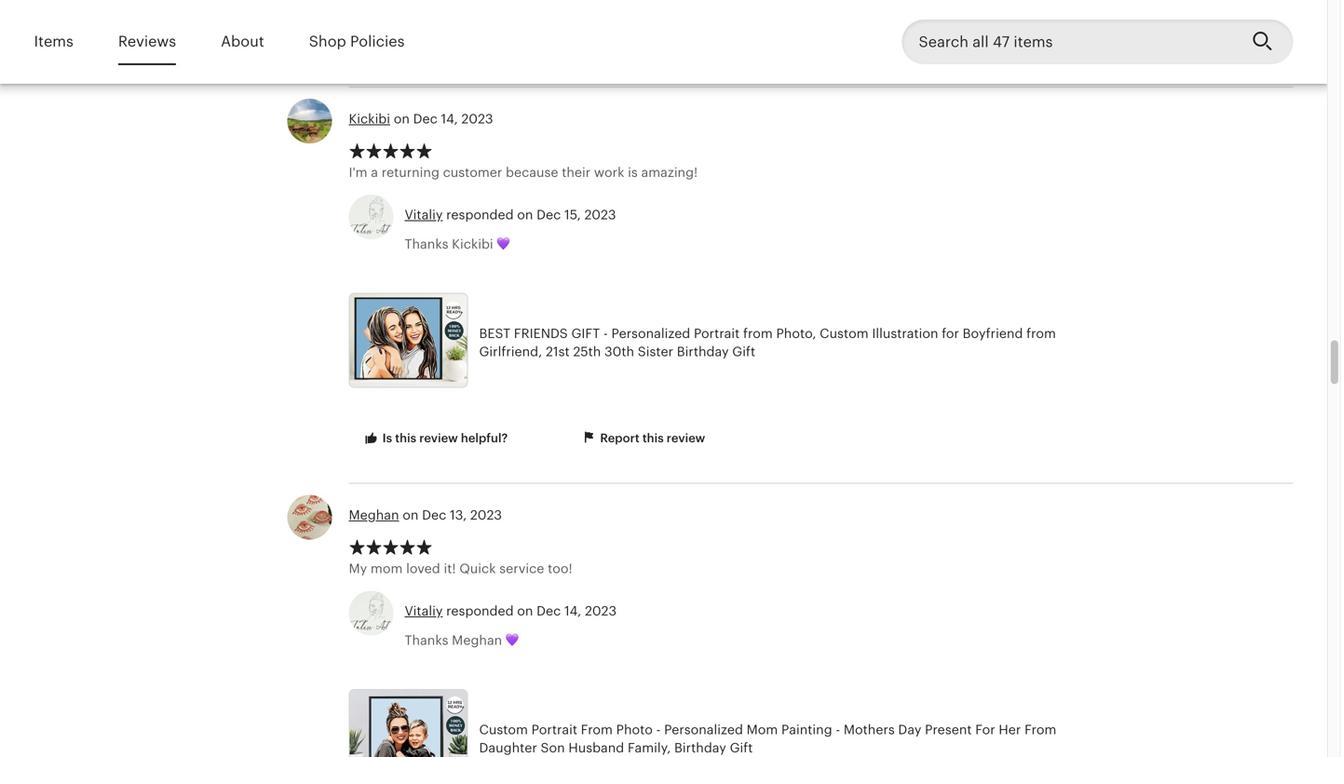 Task type: describe. For each thing, give the bounding box(es) containing it.
custom portrait from photo - personalized mom painting - mothers day present for her from daughter son husband family, birthday gift link
[[349, 689, 1085, 757]]

reviews
[[118, 33, 176, 50]]

review for is this review helpful?
[[419, 431, 458, 445]]

0 vertical spatial 14,
[[441, 111, 458, 126]]

illustration
[[872, 326, 939, 341]]

responded for meghan
[[446, 604, 514, 619]]

best
[[479, 326, 511, 341]]

shop policies
[[309, 33, 405, 50]]

quick
[[459, 561, 496, 576]]

is
[[628, 165, 638, 180]]

this for report
[[643, 431, 664, 445]]

for
[[942, 326, 959, 341]]

girlfriend,
[[479, 344, 542, 359]]

meghan on dec 13, 2023
[[349, 508, 502, 523]]

2 horizontal spatial -
[[836, 722, 840, 737]]

meghan link
[[349, 508, 399, 523]]

2 from from the left
[[1025, 722, 1057, 737]]

💜 for thanks meghan 💜
[[506, 633, 519, 648]]

vitaliy for vitaliy responded on dec 15, 2023
[[405, 207, 443, 222]]

son
[[541, 740, 565, 755]]

family,
[[628, 740, 671, 755]]

shop policies link
[[309, 20, 405, 64]]

shop
[[309, 33, 346, 50]]

report this review
[[597, 431, 705, 445]]

custom inside best friends gift - personalized portrait from photo, custom illustration for boyfriend from girlfriend, 21st 25th 30th sister birthday gift
[[820, 326, 869, 341]]

report this review button
[[567, 421, 719, 456]]

vitaliy image
[[349, 591, 394, 636]]

painting
[[782, 722, 832, 737]]

personalized inside best friends gift - personalized portrait from photo, custom illustration for boyfriend from girlfriend, 21st 25th 30th sister birthday gift
[[612, 326, 691, 341]]

i'm
[[349, 165, 368, 180]]

boyfriend
[[963, 326, 1023, 341]]

gift
[[571, 326, 600, 341]]

photo,
[[776, 326, 816, 341]]

dec up returning
[[413, 111, 438, 126]]

daughter
[[479, 740, 537, 755]]

gift inside custom portrait from photo - personalized mom painting - mothers day present for her from daughter son husband family, birthday gift
[[730, 740, 753, 755]]

best friends gift - personalized portrait from photo, custom illustration for boyfriend from girlfriend, 21st 25th 30th sister birthday gift link
[[349, 293, 1085, 393]]

thanks for thanks meghan 💜
[[405, 633, 449, 648]]

15,
[[565, 207, 581, 222]]

helpful?
[[461, 431, 508, 445]]

1 from from the left
[[743, 326, 773, 341]]

personalized inside custom portrait from photo - personalized mom painting - mothers day present for her from daughter son husband family, birthday gift
[[664, 722, 743, 737]]

loved
[[406, 561, 440, 576]]

work
[[594, 165, 625, 180]]

portrait inside custom portrait from photo - personalized mom painting - mothers day present for her from daughter son husband family, birthday gift
[[532, 722, 578, 737]]

service
[[500, 561, 544, 576]]

customer
[[443, 165, 502, 180]]

husband
[[569, 740, 624, 755]]

on right meghan link
[[403, 508, 419, 523]]

friends
[[514, 326, 568, 341]]

a
[[371, 165, 378, 180]]

for
[[976, 722, 996, 737]]

is this review helpful? button
[[349, 421, 522, 456]]

i'm a returning customer because their work is amazing!
[[349, 165, 698, 180]]

custom portrait from photo - personalized mom painting - mothers day present for her from daughter son husband family, birthday gift
[[479, 722, 1057, 755]]

vitaliy responded on dec 14, 2023
[[405, 604, 617, 619]]

is this review helpful?
[[380, 431, 508, 445]]

Search all 47 items text field
[[902, 20, 1238, 64]]

0 vertical spatial meghan
[[349, 508, 399, 523]]

1 vertical spatial kickibi
[[452, 237, 493, 252]]

it!
[[444, 561, 456, 576]]

dec left 13, on the bottom left
[[422, 508, 446, 523]]



Task type: locate. For each thing, give the bounding box(es) containing it.
custom right photo, on the top of the page
[[820, 326, 869, 341]]

gift
[[732, 344, 756, 359], [730, 740, 753, 755]]

0 horizontal spatial 14,
[[441, 111, 458, 126]]

kickibi
[[349, 111, 390, 126], [452, 237, 493, 252]]

custom up daughter in the bottom left of the page
[[479, 722, 528, 737]]

1 vertical spatial gift
[[730, 740, 753, 755]]

2 this from the left
[[643, 431, 664, 445]]

- right gift
[[604, 326, 608, 341]]

1 review from the left
[[419, 431, 458, 445]]

kickibi link
[[349, 111, 390, 126]]

1 vertical spatial 14,
[[565, 604, 582, 619]]

vitaliy link for vitaliy responded on dec 15, 2023
[[405, 207, 443, 222]]

-
[[604, 326, 608, 341], [656, 722, 661, 737], [836, 722, 840, 737]]

0 vertical spatial responded
[[446, 207, 514, 222]]

14, up customer
[[441, 111, 458, 126]]

1 vertical spatial custom
[[479, 722, 528, 737]]

1 horizontal spatial custom
[[820, 326, 869, 341]]

0 vertical spatial custom
[[820, 326, 869, 341]]

vitaliy for vitaliy responded on dec 14, 2023
[[405, 604, 443, 619]]

1 horizontal spatial kickibi
[[452, 237, 493, 252]]

1 vitaliy from the top
[[405, 207, 443, 222]]

too!
[[548, 561, 573, 576]]

0 horizontal spatial from
[[581, 722, 613, 737]]

items
[[34, 33, 74, 50]]

from right her
[[1025, 722, 1057, 737]]

2023
[[462, 111, 493, 126], [584, 207, 616, 222], [470, 508, 502, 523], [585, 604, 617, 619]]

personalized
[[612, 326, 691, 341], [664, 722, 743, 737]]

2 vitaliy from the top
[[405, 604, 443, 619]]

birthday inside best friends gift - personalized portrait from photo, custom illustration for boyfriend from girlfriend, 21st 25th 30th sister birthday gift
[[677, 344, 729, 359]]

0 horizontal spatial this
[[395, 431, 417, 445]]

2 review from the left
[[667, 431, 705, 445]]

on down service
[[517, 604, 533, 619]]

1 vitaliy link from the top
[[405, 207, 443, 222]]

0 vertical spatial kickibi
[[349, 111, 390, 126]]

1 vertical spatial 💜
[[506, 633, 519, 648]]

portrait up son
[[532, 722, 578, 737]]

this inside is this review helpful? button
[[395, 431, 417, 445]]

1 horizontal spatial meghan
[[452, 633, 502, 648]]

thanks right vitaliy icon
[[405, 237, 449, 252]]

best friends gift - personalized portrait from photo, custom illustration for boyfriend from girlfriend, 21st 25th 30th sister birthday gift
[[479, 326, 1056, 359]]

1 horizontal spatial from
[[1027, 326, 1056, 341]]

on
[[394, 111, 410, 126], [517, 207, 533, 222], [403, 508, 419, 523], [517, 604, 533, 619]]

from up husband
[[581, 722, 613, 737]]

thanks   kickibi 💜
[[405, 237, 510, 252]]

0 horizontal spatial from
[[743, 326, 773, 341]]

on down i'm a returning customer because their work is amazing!
[[517, 207, 533, 222]]

gift inside best friends gift - personalized portrait from photo, custom illustration for boyfriend from girlfriend, 21st 25th 30th sister birthday gift
[[732, 344, 756, 359]]

kickibi up a
[[349, 111, 390, 126]]

dec down too!
[[537, 604, 561, 619]]

2 vitaliy link from the top
[[405, 604, 443, 619]]

is
[[383, 431, 392, 445]]

meghan
[[349, 508, 399, 523], [452, 633, 502, 648]]

gift right sister
[[732, 344, 756, 359]]

0 vertical spatial vitaliy link
[[405, 207, 443, 222]]

vitaliy down returning
[[405, 207, 443, 222]]

0 horizontal spatial review
[[419, 431, 458, 445]]

14,
[[441, 111, 458, 126], [565, 604, 582, 619]]

from left photo, on the top of the page
[[743, 326, 773, 341]]

this for is
[[395, 431, 417, 445]]

dec left 15,
[[537, 207, 561, 222]]

1 from from the left
[[581, 722, 613, 737]]

vitaliy down loved
[[405, 604, 443, 619]]

birthday right sister
[[677, 344, 729, 359]]

my mom loved it! quick service too!
[[349, 561, 573, 576]]

2 thanks from the top
[[405, 633, 449, 648]]

0 horizontal spatial custom
[[479, 722, 528, 737]]

1 horizontal spatial from
[[1025, 722, 1057, 737]]

because
[[506, 165, 558, 180]]

personalized up 'family,' at the bottom
[[664, 722, 743, 737]]

my
[[349, 561, 367, 576]]

responded up thanks meghan 💜
[[446, 604, 514, 619]]

meghan down vitaliy responded on dec 14, 2023
[[452, 633, 502, 648]]

personalized up sister
[[612, 326, 691, 341]]

birthday inside custom portrait from photo - personalized mom painting - mothers day present for her from daughter son husband family, birthday gift
[[674, 740, 726, 755]]

on right kickibi link
[[394, 111, 410, 126]]

1 horizontal spatial this
[[643, 431, 664, 445]]

1 horizontal spatial 14,
[[565, 604, 582, 619]]

0 vertical spatial 💜
[[497, 237, 510, 252]]

vitaliy link
[[405, 207, 443, 222], [405, 604, 443, 619]]

- inside best friends gift - personalized portrait from photo, custom illustration for boyfriend from girlfriend, 21st 25th 30th sister birthday gift
[[604, 326, 608, 341]]

💜 down vitaliy responded on dec 14, 2023
[[506, 633, 519, 648]]

0 vertical spatial vitaliy
[[405, 207, 443, 222]]

custom inside custom portrait from photo - personalized mom painting - mothers day present for her from daughter son husband family, birthday gift
[[479, 722, 528, 737]]

1 responded from the top
[[446, 207, 514, 222]]

review right report
[[667, 431, 705, 445]]

1 vertical spatial meghan
[[452, 633, 502, 648]]

1 horizontal spatial portrait
[[694, 326, 740, 341]]

30th
[[605, 344, 634, 359]]

1 vertical spatial vitaliy
[[405, 604, 443, 619]]

review for report this review
[[667, 431, 705, 445]]

0 vertical spatial thanks
[[405, 237, 449, 252]]

portrait
[[694, 326, 740, 341], [532, 722, 578, 737]]

💜
[[497, 237, 510, 252], [506, 633, 519, 648]]

1 vertical spatial responded
[[446, 604, 514, 619]]

1 thanks from the top
[[405, 237, 449, 252]]

policies
[[350, 33, 405, 50]]

from
[[581, 722, 613, 737], [1025, 722, 1057, 737]]

about
[[221, 33, 264, 50]]

21st
[[546, 344, 570, 359]]

2 from from the left
[[1027, 326, 1056, 341]]

0 vertical spatial birthday
[[677, 344, 729, 359]]

present
[[925, 722, 972, 737]]

0 vertical spatial portrait
[[694, 326, 740, 341]]

💜 for thanks   kickibi 💜
[[497, 237, 510, 252]]

0 vertical spatial personalized
[[612, 326, 691, 341]]

day
[[898, 722, 922, 737]]

this right is
[[395, 431, 417, 445]]

this inside report this review button
[[643, 431, 664, 445]]

1 this from the left
[[395, 431, 417, 445]]

review
[[419, 431, 458, 445], [667, 431, 705, 445]]

kickibi down vitaliy responded on dec 15, 2023
[[452, 237, 493, 252]]

1 vertical spatial vitaliy link
[[405, 604, 443, 619]]

mom
[[371, 561, 403, 576]]

1 vertical spatial portrait
[[532, 722, 578, 737]]

from
[[743, 326, 773, 341], [1027, 326, 1056, 341]]

gift down the mom
[[730, 740, 753, 755]]

13,
[[450, 508, 467, 523]]

mothers
[[844, 722, 895, 737]]

returning
[[382, 165, 440, 180]]

vitaliy image
[[349, 195, 394, 240]]

this
[[395, 431, 417, 445], [643, 431, 664, 445]]

birthday right 'family,' at the bottom
[[674, 740, 726, 755]]

report
[[600, 431, 640, 445]]

thanks right vitaliy image
[[405, 633, 449, 648]]

0 horizontal spatial meghan
[[349, 508, 399, 523]]

birthday
[[677, 344, 729, 359], [674, 740, 726, 755]]

photo
[[616, 722, 653, 737]]

items link
[[34, 20, 74, 64]]

💜 down vitaliy responded on dec 15, 2023
[[497, 237, 510, 252]]

vitaliy link down loved
[[405, 604, 443, 619]]

vitaliy link for vitaliy responded on dec 14, 2023
[[405, 604, 443, 619]]

vitaliy responded on dec 15, 2023
[[405, 207, 616, 222]]

amazing!
[[641, 165, 698, 180]]

0 vertical spatial gift
[[732, 344, 756, 359]]

thanks meghan 💜
[[405, 633, 519, 648]]

mom
[[747, 722, 778, 737]]

0 horizontal spatial portrait
[[532, 722, 578, 737]]

vitaliy link down returning
[[405, 207, 443, 222]]

review left helpful?
[[419, 431, 458, 445]]

reviews link
[[118, 20, 176, 64]]

portrait left photo, on the top of the page
[[694, 326, 740, 341]]

- right painting
[[836, 722, 840, 737]]

thanks for thanks   kickibi 💜
[[405, 237, 449, 252]]

meghan up mom
[[349, 508, 399, 523]]

14, down too!
[[565, 604, 582, 619]]

0 horizontal spatial kickibi
[[349, 111, 390, 126]]

vitaliy
[[405, 207, 443, 222], [405, 604, 443, 619]]

kickibi on dec 14, 2023
[[349, 111, 493, 126]]

1 vertical spatial personalized
[[664, 722, 743, 737]]

this right report
[[643, 431, 664, 445]]

1 vertical spatial birthday
[[674, 740, 726, 755]]

about link
[[221, 20, 264, 64]]

responded for kickibi
[[446, 207, 514, 222]]

responded
[[446, 207, 514, 222], [446, 604, 514, 619]]

her
[[999, 722, 1021, 737]]

1 horizontal spatial review
[[667, 431, 705, 445]]

sister
[[638, 344, 674, 359]]

responded up thanks   kickibi 💜
[[446, 207, 514, 222]]

1 vertical spatial thanks
[[405, 633, 449, 648]]

0 horizontal spatial -
[[604, 326, 608, 341]]

thanks
[[405, 237, 449, 252], [405, 633, 449, 648]]

their
[[562, 165, 591, 180]]

25th
[[573, 344, 601, 359]]

from right boyfriend
[[1027, 326, 1056, 341]]

- up 'family,' at the bottom
[[656, 722, 661, 737]]

custom
[[820, 326, 869, 341], [479, 722, 528, 737]]

2 responded from the top
[[446, 604, 514, 619]]

dec
[[413, 111, 438, 126], [537, 207, 561, 222], [422, 508, 446, 523], [537, 604, 561, 619]]

portrait inside best friends gift - personalized portrait from photo, custom illustration for boyfriend from girlfriend, 21st 25th 30th sister birthday gift
[[694, 326, 740, 341]]

1 horizontal spatial -
[[656, 722, 661, 737]]



Task type: vqa. For each thing, say whether or not it's contained in the screenshot.
Etsy blog link
no



